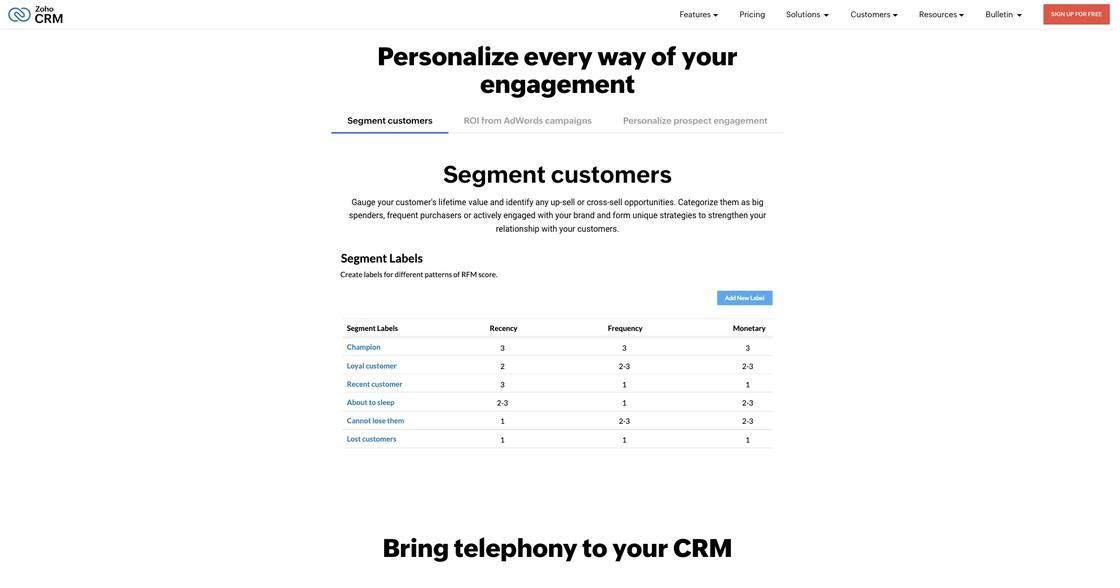 Task type: locate. For each thing, give the bounding box(es) containing it.
0 vertical spatial segment customers
[[347, 115, 433, 126]]

customers for roi from adwords campaigns
[[388, 115, 433, 126]]

1 horizontal spatial and
[[597, 210, 611, 220]]

with
[[538, 210, 553, 220], [542, 224, 557, 234]]

categorize
[[678, 197, 718, 207]]

0 vertical spatial engagement
[[480, 70, 635, 99]]

0 horizontal spatial or
[[464, 210, 471, 220]]

value
[[468, 197, 488, 207]]

roi
[[464, 115, 479, 126]]

0 vertical spatial with
[[538, 210, 553, 220]]

0 horizontal spatial customers
[[388, 115, 433, 126]]

0 vertical spatial to
[[699, 210, 706, 220]]

your inside personalize every way of your engagement
[[682, 42, 738, 71]]

crm
[[673, 534, 733, 563]]

segment your customers image
[[323, 236, 793, 471]]

1 vertical spatial or
[[464, 210, 471, 220]]

as
[[741, 197, 750, 207]]

engagement inside personalize every way of your engagement
[[480, 70, 635, 99]]

frequent
[[387, 210, 418, 220]]

and up actively
[[490, 197, 504, 207]]

and up customers.
[[597, 210, 611, 220]]

0 horizontal spatial and
[[490, 197, 504, 207]]

personalize
[[377, 42, 519, 71], [623, 115, 672, 126]]

up
[[1067, 11, 1074, 17]]

sell up the brand
[[562, 197, 575, 207]]

1 horizontal spatial personalize
[[623, 115, 672, 126]]

0 vertical spatial segment
[[347, 115, 386, 126]]

segment customers
[[347, 115, 433, 126], [443, 161, 672, 188]]

big
[[752, 197, 764, 207]]

segment
[[347, 115, 386, 126], [443, 161, 546, 188]]

engagement up campaigns at the top of page
[[480, 70, 635, 99]]

features
[[680, 10, 711, 19]]

gauge your customer's lifetime value and identify any up-sell or cross-sell opportunities. categorize them as big spenders, frequent purchasers or actively engaged with your brand and form unique strategies to strengthen your relationship with your customers.
[[349, 197, 766, 234]]

1 vertical spatial personalize
[[623, 115, 672, 126]]

1 vertical spatial customers
[[551, 161, 672, 188]]

actively
[[473, 210, 502, 220]]

0 horizontal spatial sell
[[562, 197, 575, 207]]

sign
[[1051, 11, 1065, 17]]

bring
[[383, 534, 449, 563]]

1 horizontal spatial or
[[577, 197, 585, 207]]

1 vertical spatial segment
[[443, 161, 546, 188]]

every
[[524, 42, 593, 71]]

solutions link
[[786, 0, 830, 29]]

with down any
[[538, 210, 553, 220]]

segment customers for adwords
[[347, 115, 433, 126]]

1 vertical spatial engagement
[[714, 115, 768, 126]]

0 horizontal spatial personalize
[[377, 42, 519, 71]]

1 vertical spatial to
[[582, 534, 607, 563]]

relationship
[[496, 224, 540, 234]]

telephony
[[454, 534, 578, 563]]

sell
[[562, 197, 575, 207], [610, 197, 622, 207]]

or down value in the left top of the page
[[464, 210, 471, 220]]

pricing link
[[740, 0, 765, 29]]

1 horizontal spatial customers
[[551, 161, 672, 188]]

customers
[[388, 115, 433, 126], [551, 161, 672, 188]]

form
[[613, 210, 631, 220]]

pricing
[[740, 10, 765, 19]]

personalize prospect engagement
[[623, 115, 768, 126]]

0 vertical spatial customers
[[388, 115, 433, 126]]

adwords
[[504, 115, 543, 126]]

sell up form
[[610, 197, 622, 207]]

1 horizontal spatial to
[[699, 210, 706, 220]]

and
[[490, 197, 504, 207], [597, 210, 611, 220]]

way
[[598, 42, 646, 71]]

personalize every way of your engagement
[[377, 42, 738, 99]]

cross-
[[587, 197, 610, 207]]

1 horizontal spatial segment customers
[[443, 161, 672, 188]]

bulletin link
[[986, 0, 1023, 29]]

your
[[682, 42, 738, 71], [378, 197, 394, 207], [555, 210, 572, 220], [750, 210, 766, 220], [559, 224, 575, 234], [612, 534, 668, 563]]

1 horizontal spatial engagement
[[714, 115, 768, 126]]

1 vertical spatial with
[[542, 224, 557, 234]]

zoho crm logo image
[[8, 3, 63, 26]]

roi from adwords campaigns
[[464, 115, 592, 126]]

0 horizontal spatial segment
[[347, 115, 386, 126]]

0 vertical spatial and
[[490, 197, 504, 207]]

with down up-
[[542, 224, 557, 234]]

bring telephony to your crm
[[383, 534, 733, 563]]

2 sell from the left
[[610, 197, 622, 207]]

to
[[699, 210, 706, 220], [582, 534, 607, 563]]

for
[[1075, 11, 1087, 17]]

engagement right prospect
[[714, 115, 768, 126]]

personalize inside personalize every way of your engagement
[[377, 42, 519, 71]]

1 horizontal spatial segment
[[443, 161, 546, 188]]

personalize for personalize prospect engagement
[[623, 115, 672, 126]]

up-
[[551, 197, 562, 207]]

brand
[[574, 210, 595, 220]]

engagement
[[480, 70, 635, 99], [714, 115, 768, 126]]

0 horizontal spatial engagement
[[480, 70, 635, 99]]

1 vertical spatial segment customers
[[443, 161, 672, 188]]

0 horizontal spatial to
[[582, 534, 607, 563]]

0 horizontal spatial segment customers
[[347, 115, 433, 126]]

any
[[536, 197, 549, 207]]

0 vertical spatial personalize
[[377, 42, 519, 71]]

or
[[577, 197, 585, 207], [464, 210, 471, 220]]

resources
[[919, 10, 957, 19]]

1 horizontal spatial sell
[[610, 197, 622, 207]]

or up the brand
[[577, 197, 585, 207]]



Task type: vqa. For each thing, say whether or not it's contained in the screenshot.
AdWords Segment
yes



Task type: describe. For each thing, give the bounding box(es) containing it.
customer's
[[396, 197, 437, 207]]

purchasers
[[420, 210, 462, 220]]

segment for customer's
[[443, 161, 546, 188]]

features link
[[680, 0, 719, 29]]

strengthen
[[708, 210, 748, 220]]

bulletin
[[986, 10, 1015, 19]]

of
[[651, 42, 677, 71]]

spenders,
[[349, 210, 385, 220]]

prospect
[[674, 115, 712, 126]]

gauge
[[352, 197, 376, 207]]

1 sell from the left
[[562, 197, 575, 207]]

customers.
[[577, 224, 619, 234]]

customers
[[851, 10, 891, 19]]

segment customers for customer's
[[443, 161, 672, 188]]

lifetime
[[439, 197, 466, 207]]

personalize for personalize every way of your engagement
[[377, 42, 519, 71]]

engaged
[[504, 210, 536, 220]]

unique
[[633, 210, 658, 220]]

customers for gauge your customer's lifetime value and identify any up-sell or cross-sell opportunities. categorize them as big spenders, frequent purchasers or actively engaged with your brand and form unique strategies to strengthen your relationship with your customers.
[[551, 161, 672, 188]]

them
[[720, 197, 739, 207]]

1 vertical spatial and
[[597, 210, 611, 220]]

free
[[1088, 11, 1102, 17]]

0 vertical spatial or
[[577, 197, 585, 207]]

segment for adwords
[[347, 115, 386, 126]]

resources link
[[919, 0, 965, 29]]

sign up for free
[[1051, 11, 1102, 17]]

from
[[481, 115, 502, 126]]

campaigns
[[545, 115, 592, 126]]

strategies
[[660, 210, 697, 220]]

opportunities.
[[624, 197, 676, 207]]

to inside gauge your customer's lifetime value and identify any up-sell or cross-sell opportunities. categorize them as big spenders, frequent purchasers or actively engaged with your brand and form unique strategies to strengthen your relationship with your customers.
[[699, 210, 706, 220]]

sign up for free link
[[1044, 4, 1110, 25]]

solutions
[[786, 10, 822, 19]]

identify
[[506, 197, 533, 207]]



